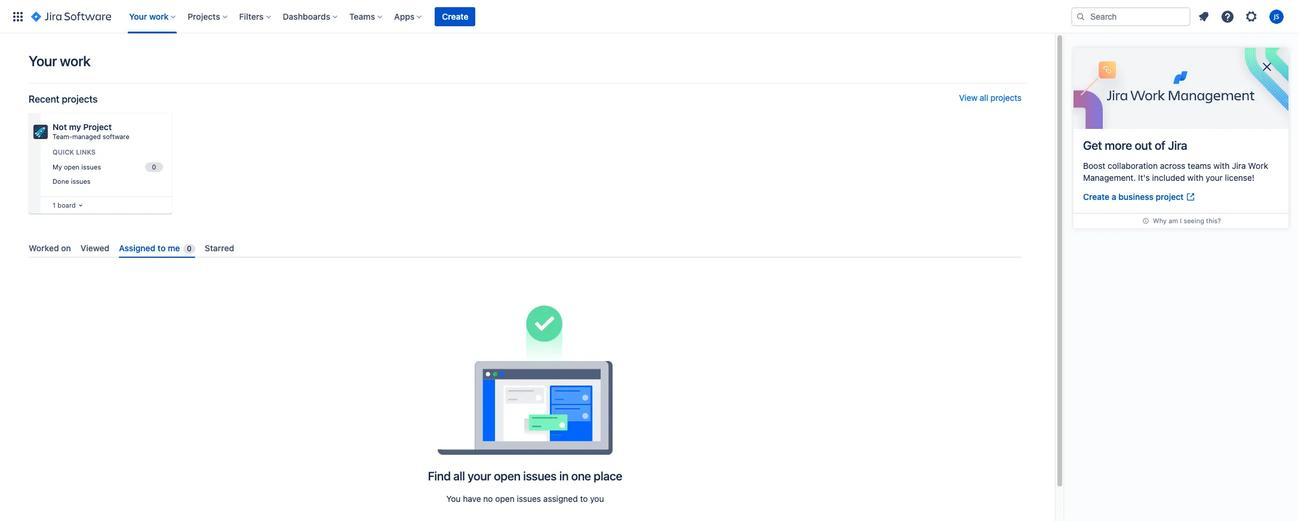 Task type: describe. For each thing, give the bounding box(es) containing it.
you have no open issues assigned to you
[[447, 494, 604, 504]]

help image
[[1221, 9, 1236, 24]]

all for find
[[454, 470, 465, 483]]

get more out of jira
[[1084, 139, 1188, 152]]

license!
[[1226, 173, 1255, 183]]

on
[[61, 243, 71, 253]]

more
[[1106, 139, 1133, 152]]

seeing
[[1184, 217, 1205, 225]]

assigned
[[544, 494, 578, 504]]

apps
[[394, 11, 415, 21]]

appswitcher icon image
[[11, 9, 25, 24]]

business
[[1119, 192, 1154, 202]]

managed
[[72, 133, 101, 140]]

me
[[168, 243, 180, 253]]

included
[[1153, 173, 1186, 183]]

your inside boost collaboration across teams with jira work management. it's included with your license!
[[1207, 173, 1224, 183]]

links
[[76, 148, 96, 156]]

1 vertical spatial to
[[580, 494, 588, 504]]

close image
[[1261, 60, 1275, 74]]

search image
[[1077, 12, 1086, 21]]

not my project team-managed software
[[53, 122, 129, 140]]

no
[[484, 494, 493, 504]]

your work button
[[126, 7, 181, 26]]

this?
[[1207, 217, 1222, 225]]

quick links
[[53, 148, 96, 156]]

1 vertical spatial your
[[468, 470, 492, 483]]

of
[[1155, 139, 1166, 152]]

banner containing your work
[[0, 0, 1299, 33]]

board
[[58, 201, 76, 209]]

starred
[[205, 243, 234, 253]]

issues down my open issues
[[71, 178, 91, 185]]

dashboards
[[283, 11, 331, 21]]

find
[[428, 470, 451, 483]]

projects button
[[184, 7, 232, 26]]

create a business project link
[[1084, 191, 1196, 204]]

assigned to me
[[119, 243, 180, 253]]

all for view
[[980, 93, 989, 103]]

management.
[[1084, 173, 1137, 183]]

your work inside 'your work' dropdown button
[[129, 11, 169, 21]]

why am i seeing this?
[[1154, 217, 1222, 225]]

0
[[187, 244, 192, 253]]

my open issues
[[53, 163, 101, 171]]

1 vertical spatial your work
[[29, 53, 90, 69]]

0 horizontal spatial work
[[60, 53, 90, 69]]

collaboration
[[1108, 161, 1159, 171]]

teams
[[1188, 161, 1212, 171]]

notifications image
[[1197, 9, 1212, 24]]

0 horizontal spatial projects
[[62, 94, 98, 105]]

1
[[53, 201, 56, 209]]

0 horizontal spatial jira
[[1169, 139, 1188, 152]]

open for you
[[496, 494, 515, 504]]

tab list containing worked on
[[24, 238, 1027, 258]]

my open issues link
[[50, 161, 165, 174]]

team-
[[53, 133, 72, 140]]

have
[[463, 494, 481, 504]]

1 board button
[[50, 199, 85, 212]]

0 vertical spatial with
[[1214, 161, 1230, 171]]

issues down find all your open issues in one place
[[517, 494, 541, 504]]



Task type: vqa. For each thing, say whether or not it's contained in the screenshot.
Table icon
no



Task type: locate. For each thing, give the bounding box(es) containing it.
1 horizontal spatial all
[[980, 93, 989, 103]]

with up the license!
[[1214, 161, 1230, 171]]

jira software image
[[31, 9, 111, 24], [31, 9, 111, 24]]

1 horizontal spatial with
[[1214, 161, 1230, 171]]

issues down links
[[81, 163, 101, 171]]

work
[[1249, 161, 1269, 171]]

Search field
[[1072, 7, 1191, 26]]

viewed
[[81, 243, 109, 253]]

your down teams
[[1207, 173, 1224, 183]]

all right the view
[[980, 93, 989, 103]]

your
[[1207, 173, 1224, 183], [468, 470, 492, 483]]

am
[[1169, 217, 1179, 225]]

done issues link
[[50, 175, 165, 189]]

create for create a business project
[[1084, 192, 1110, 202]]

to left 'you' on the bottom of page
[[580, 494, 588, 504]]

teams button
[[346, 7, 387, 26]]

you
[[447, 494, 461, 504]]

0 horizontal spatial with
[[1188, 173, 1204, 183]]

across
[[1161, 161, 1186, 171]]

0 horizontal spatial all
[[454, 470, 465, 483]]

1 horizontal spatial jira
[[1233, 161, 1247, 171]]

a
[[1112, 192, 1117, 202]]

boost
[[1084, 161, 1106, 171]]

your work
[[129, 11, 169, 21], [29, 53, 90, 69]]

0 horizontal spatial your work
[[29, 53, 90, 69]]

my
[[53, 163, 62, 171]]

create
[[442, 11, 469, 21], [1084, 192, 1110, 202]]

issues left in
[[524, 470, 557, 483]]

teams
[[350, 11, 375, 21]]

view all projects
[[960, 93, 1022, 103]]

worked on
[[29, 243, 71, 253]]

why
[[1154, 217, 1168, 225]]

all
[[980, 93, 989, 103], [454, 470, 465, 483]]

0 vertical spatial to
[[158, 243, 166, 253]]

settings image
[[1245, 9, 1260, 24]]

work up recent projects
[[60, 53, 90, 69]]

open right 'no'
[[496, 494, 515, 504]]

to inside tab list
[[158, 243, 166, 253]]

1 horizontal spatial to
[[580, 494, 588, 504]]

view all projects link
[[960, 93, 1022, 105]]

out
[[1135, 139, 1153, 152]]

0 vertical spatial open
[[64, 163, 80, 171]]

jira up the license!
[[1233, 161, 1247, 171]]

one
[[572, 470, 591, 483]]

1 horizontal spatial your
[[1207, 173, 1224, 183]]

create for create
[[442, 11, 469, 21]]

filters
[[239, 11, 264, 21]]

dashboards button
[[279, 7, 342, 26]]

1 vertical spatial open
[[494, 470, 521, 483]]

quick
[[53, 148, 74, 156]]

1 horizontal spatial work
[[149, 11, 169, 21]]

tab list
[[24, 238, 1027, 258]]

1 vertical spatial jira
[[1233, 161, 1247, 171]]

your work left projects
[[129, 11, 169, 21]]

work inside dropdown button
[[149, 11, 169, 21]]

project
[[83, 122, 112, 132]]

1 vertical spatial work
[[60, 53, 90, 69]]

with down teams
[[1188, 173, 1204, 183]]

in
[[560, 470, 569, 483]]

jira inside boost collaboration across teams with jira work management. it's included with your license!
[[1233, 161, 1247, 171]]

0 horizontal spatial your
[[29, 53, 57, 69]]

banner
[[0, 0, 1299, 33]]

projects
[[188, 11, 220, 21]]

jira right of at the right top of page
[[1169, 139, 1188, 152]]

1 horizontal spatial create
[[1084, 192, 1110, 202]]

get
[[1084, 139, 1103, 152]]

not
[[53, 122, 67, 132]]

open for find
[[494, 470, 521, 483]]

0 horizontal spatial your
[[468, 470, 492, 483]]

projects up my
[[62, 94, 98, 105]]

open
[[64, 163, 80, 171], [494, 470, 521, 483], [496, 494, 515, 504]]

create inside create 'button'
[[442, 11, 469, 21]]

1 vertical spatial your
[[29, 53, 57, 69]]

recent
[[29, 94, 59, 105]]

place
[[594, 470, 623, 483]]

your inside dropdown button
[[129, 11, 147, 21]]

primary element
[[7, 0, 1072, 33]]

you
[[590, 494, 604, 504]]

to
[[158, 243, 166, 253], [580, 494, 588, 504]]

done issues
[[53, 178, 91, 185]]

0 vertical spatial create
[[442, 11, 469, 21]]

0 horizontal spatial create
[[442, 11, 469, 21]]

to left me
[[158, 243, 166, 253]]

done
[[53, 178, 69, 185]]

software
[[103, 133, 129, 140]]

your
[[129, 11, 147, 21], [29, 53, 57, 69]]

work left projects
[[149, 11, 169, 21]]

view
[[960, 93, 978, 103]]

open up you have no open issues assigned to you
[[494, 470, 521, 483]]

projects right the view
[[991, 93, 1022, 103]]

issues
[[81, 163, 101, 171], [71, 178, 91, 185], [524, 470, 557, 483], [517, 494, 541, 504]]

worked
[[29, 243, 59, 253]]

1 horizontal spatial projects
[[991, 93, 1022, 103]]

your profile and settings image
[[1270, 9, 1285, 24]]

0 vertical spatial jira
[[1169, 139, 1188, 152]]

i
[[1181, 217, 1183, 225]]

my
[[69, 122, 81, 132]]

create button
[[435, 7, 476, 26]]

with
[[1214, 161, 1230, 171], [1188, 173, 1204, 183]]

filters button
[[236, 7, 276, 26]]

find all your open issues in one place
[[428, 470, 623, 483]]

jira
[[1169, 139, 1188, 152], [1233, 161, 1247, 171]]

project
[[1156, 192, 1184, 202]]

1 vertical spatial create
[[1084, 192, 1110, 202]]

create inside create a business project link
[[1084, 192, 1110, 202]]

0 vertical spatial your work
[[129, 11, 169, 21]]

2 vertical spatial open
[[496, 494, 515, 504]]

1 vertical spatial all
[[454, 470, 465, 483]]

recent projects
[[29, 94, 98, 105]]

your work up recent projects
[[29, 53, 90, 69]]

all right find
[[454, 470, 465, 483]]

0 horizontal spatial to
[[158, 243, 166, 253]]

0 vertical spatial work
[[149, 11, 169, 21]]

1 horizontal spatial your
[[129, 11, 147, 21]]

work
[[149, 11, 169, 21], [60, 53, 90, 69]]

0 vertical spatial your
[[1207, 173, 1224, 183]]

0 vertical spatial all
[[980, 93, 989, 103]]

0 vertical spatial your
[[129, 11, 147, 21]]

assigned
[[119, 243, 156, 253]]

it's
[[1139, 173, 1151, 183]]

create right "apps" popup button
[[442, 11, 469, 21]]

boost collaboration across teams with jira work management. it's included with your license!
[[1084, 161, 1269, 183]]

create left a
[[1084, 192, 1110, 202]]

1 board
[[53, 201, 76, 209]]

1 horizontal spatial your work
[[129, 11, 169, 21]]

apps button
[[391, 7, 427, 26]]

your up have on the left of the page
[[468, 470, 492, 483]]

create a business project
[[1084, 192, 1184, 202]]

open right "my"
[[64, 163, 80, 171]]

projects
[[991, 93, 1022, 103], [62, 94, 98, 105]]

board image
[[76, 201, 85, 210]]

1 vertical spatial with
[[1188, 173, 1204, 183]]



